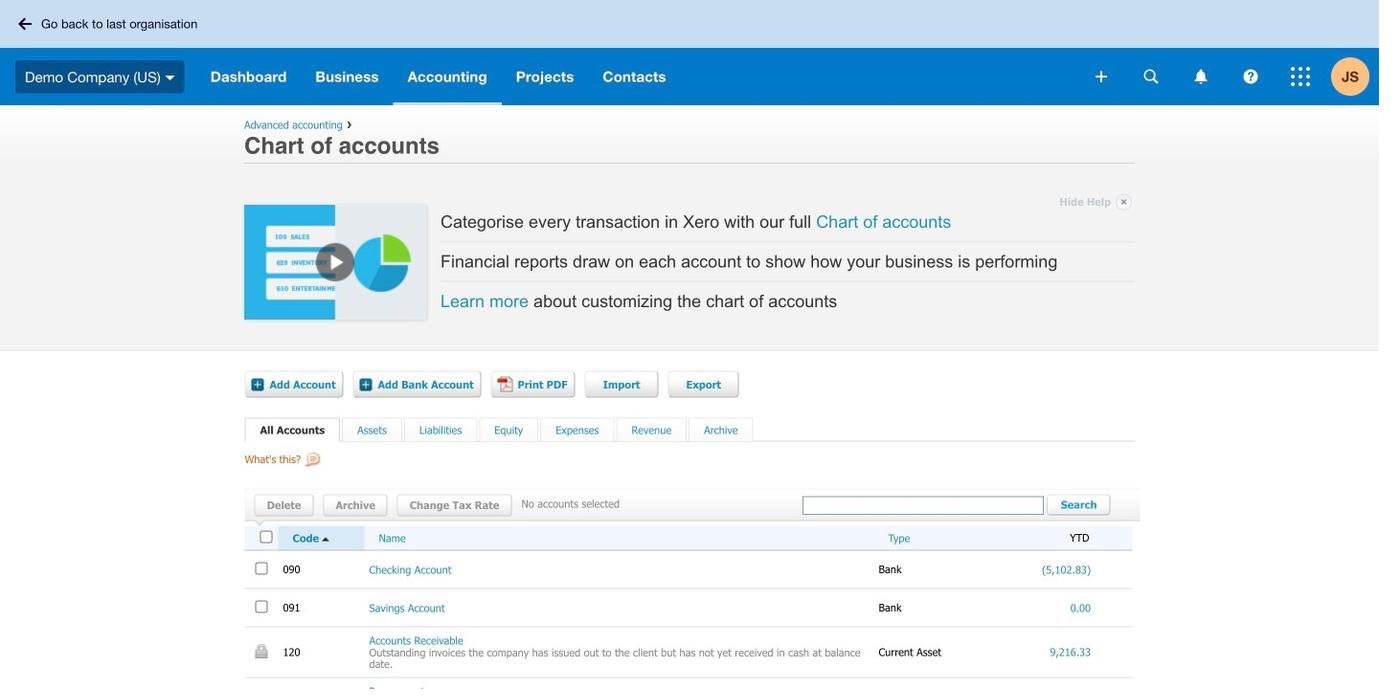 Task type: vqa. For each thing, say whether or not it's contained in the screenshot.
James Peterson associated with 448_TrapacLA2015-e1541094102190.jpg
no



Task type: describe. For each thing, give the bounding box(es) containing it.
2 horizontal spatial svg image
[[1291, 67, 1310, 86]]

1 horizontal spatial svg image
[[1144, 69, 1158, 84]]



Task type: locate. For each thing, give the bounding box(es) containing it.
None checkbox
[[255, 563, 268, 575]]

0 horizontal spatial svg image
[[1096, 71, 1107, 82]]

None text field
[[802, 497, 1044, 515]]

you cannot delete/archive system accounts. image
[[255, 644, 268, 659]]

None checkbox
[[260, 531, 272, 544], [255, 601, 268, 614], [260, 531, 272, 544], [255, 601, 268, 614]]

svg image
[[1291, 67, 1310, 86], [1144, 69, 1158, 84], [1096, 71, 1107, 82]]

banner
[[0, 0, 1379, 105]]

svg image
[[18, 18, 32, 30], [1195, 69, 1207, 84], [1244, 69, 1258, 84], [165, 75, 175, 80]]



